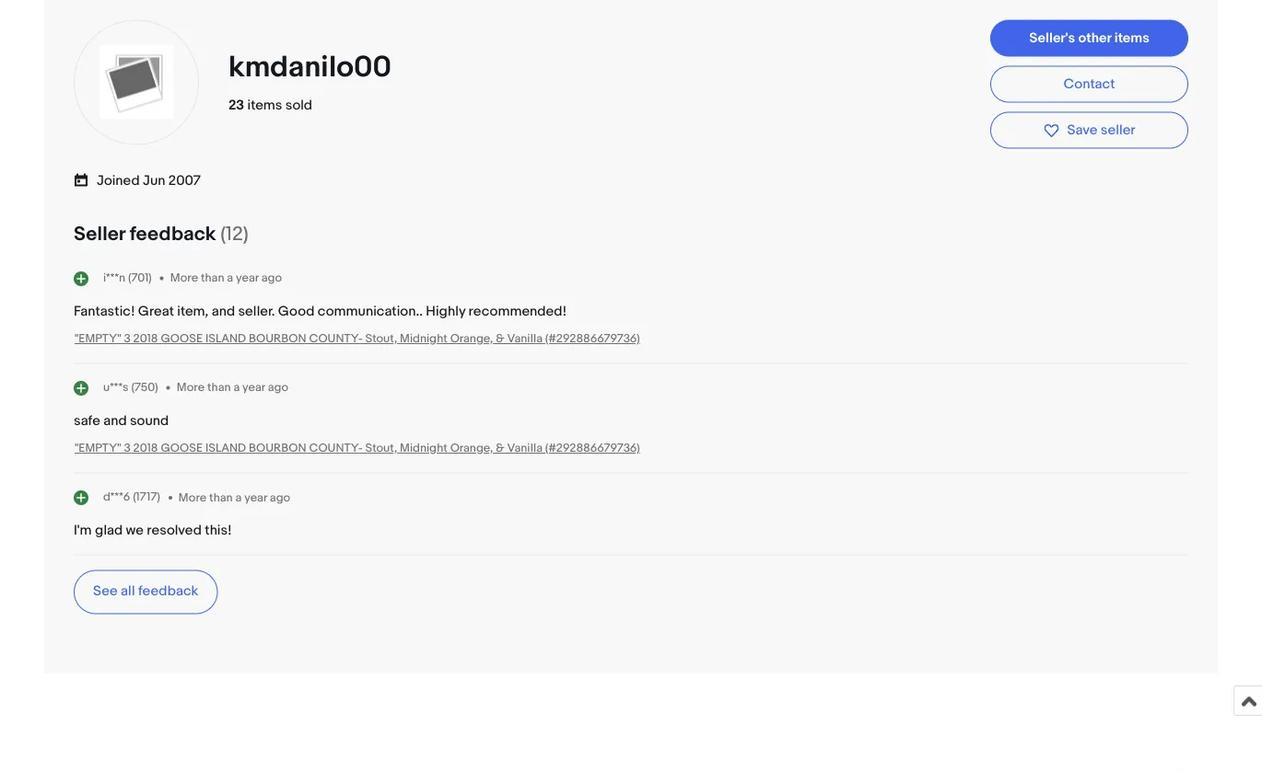 Task type: vqa. For each thing, say whether or not it's contained in the screenshot.
the More than a year ago related to item,
yes



Task type: describe. For each thing, give the bounding box(es) containing it.
orange, for fantastic! great item, and seller. good communication.. highly recommended!
[[450, 333, 493, 347]]

2018 for great
[[133, 333, 158, 347]]

vanilla for safe and sound
[[507, 442, 543, 456]]

island for sound
[[205, 442, 246, 456]]

highly
[[426, 304, 465, 321]]

2007
[[168, 173, 201, 190]]

vanilla for fantastic! great item, and seller. good communication.. highly recommended!
[[507, 333, 543, 347]]

i'm
[[74, 523, 92, 540]]

more for sound
[[177, 382, 205, 396]]

(1717)
[[133, 491, 160, 505]]

good
[[278, 304, 315, 321]]

contact
[[1064, 76, 1115, 92]]

more than a year ago for we
[[179, 491, 290, 506]]

see all feedback link
[[74, 571, 218, 615]]

stout, for sound
[[365, 442, 397, 456]]

a for sound
[[233, 382, 240, 396]]

d***6 (1717)
[[103, 491, 160, 505]]

midnight for fantastic! great item, and seller. good communication.. highly recommended!
[[400, 333, 447, 347]]

glad
[[95, 523, 123, 540]]

text__icon wrapper image
[[74, 171, 97, 189]]

i***n (701)
[[103, 272, 152, 286]]

bourbon for item,
[[249, 333, 306, 347]]

county- for item,
[[309, 333, 363, 347]]

(12)
[[221, 222, 248, 246]]

seller's other items link
[[990, 20, 1188, 57]]

save
[[1067, 122, 1098, 139]]

seller's other items
[[1029, 30, 1150, 46]]

joined
[[97, 173, 140, 190]]

safe and sound
[[74, 414, 169, 430]]

midnight for safe and sound
[[400, 442, 447, 456]]

great
[[138, 304, 174, 321]]

seller's
[[1029, 30, 1075, 46]]

u***s
[[103, 381, 129, 396]]

0 horizontal spatial and
[[103, 414, 127, 430]]

i***n
[[103, 272, 125, 286]]

seller
[[74, 222, 125, 246]]

kmdanilo00
[[228, 50, 391, 86]]

contact link
[[990, 66, 1188, 103]]

goose for item,
[[161, 333, 203, 347]]

more than a year ago for item,
[[170, 272, 282, 286]]

"empty" 3 2018 goose island bourbon county- stout, midnight orange, & vanilla (#292886679736) link for item,
[[75, 333, 640, 347]]

save seller
[[1067, 122, 1135, 139]]

& for safe and sound
[[496, 442, 504, 456]]

1 horizontal spatial items
[[1114, 30, 1150, 46]]

"empty" for fantastic!
[[75, 333, 121, 347]]

0 horizontal spatial items
[[247, 98, 282, 114]]

than for we
[[209, 491, 233, 506]]

orange, for safe and sound
[[450, 442, 493, 456]]

fantastic!
[[74, 304, 135, 321]]

we
[[126, 523, 144, 540]]

see
[[93, 584, 118, 601]]

ago for this!
[[270, 491, 290, 506]]

kmdanilo00 link
[[228, 50, 398, 86]]

"empty" for safe
[[75, 442, 121, 456]]

1 horizontal spatial and
[[212, 304, 235, 321]]

2018 for and
[[133, 442, 158, 456]]

(#292886679736) for safe and sound
[[545, 442, 640, 456]]



Task type: locate. For each thing, give the bounding box(es) containing it.
goose
[[161, 333, 203, 347], [161, 442, 203, 456]]

island for item,
[[205, 333, 246, 347]]

2 vertical spatial a
[[235, 491, 242, 506]]

& for fantastic! great item, and seller. good communication.. highly recommended!
[[496, 333, 504, 347]]

more right (750) on the left of the page
[[177, 382, 205, 396]]

0 vertical spatial "empty" 3 2018 goose island bourbon county- stout, midnight orange, & vanilla (#292886679736) link
[[75, 333, 640, 347]]

1 vertical spatial vanilla
[[507, 442, 543, 456]]

item,
[[177, 304, 209, 321]]

2 & from the top
[[496, 442, 504, 456]]

2 2018 from the top
[[133, 442, 158, 456]]

0 vertical spatial orange,
[[450, 333, 493, 347]]

0 vertical spatial more than a year ago
[[170, 272, 282, 286]]

county- for sound
[[309, 442, 363, 456]]

1 vertical spatial "empty" 3 2018 goose island bourbon county- stout, midnight orange, & vanilla (#292886679736) link
[[75, 442, 640, 456]]

see all feedback
[[93, 584, 198, 601]]

1 vertical spatial 3
[[124, 442, 131, 456]]

resolved
[[147, 523, 202, 540]]

1 "empty" 3 2018 goose island bourbon county- stout, midnight orange, & vanilla (#292886679736) link from the top
[[75, 333, 640, 347]]

a down seller.
[[233, 382, 240, 396]]

1 vanilla from the top
[[507, 333, 543, 347]]

"empty" down fantastic!
[[75, 333, 121, 347]]

sound
[[130, 414, 169, 430]]

1 vertical spatial bourbon
[[249, 442, 306, 456]]

more than a year ago up seller.
[[170, 272, 282, 286]]

year for seller.
[[236, 272, 259, 286]]

23 items sold
[[228, 98, 312, 114]]

1 vertical spatial midnight
[[400, 442, 447, 456]]

kmdanilo00 image
[[99, 46, 173, 120]]

bourbon
[[249, 333, 306, 347], [249, 442, 306, 456]]

more
[[170, 272, 198, 286], [177, 382, 205, 396], [179, 491, 207, 506]]

1 & from the top
[[496, 333, 504, 347]]

communication..
[[318, 304, 423, 321]]

2 3 from the top
[[124, 442, 131, 456]]

stout,
[[365, 333, 397, 347], [365, 442, 397, 456]]

a for item,
[[227, 272, 233, 286]]

0 vertical spatial &
[[496, 333, 504, 347]]

2018
[[133, 333, 158, 347], [133, 442, 158, 456]]

orange,
[[450, 333, 493, 347], [450, 442, 493, 456]]

1 "empty" 3 2018 goose island bourbon county- stout, midnight orange, & vanilla (#292886679736) from the top
[[75, 333, 640, 347]]

1 vertical spatial goose
[[161, 442, 203, 456]]

0 vertical spatial items
[[1114, 30, 1150, 46]]

1 vertical spatial than
[[207, 382, 231, 396]]

1 midnight from the top
[[400, 333, 447, 347]]

23
[[228, 98, 244, 114]]

more than a year ago up "this!"
[[179, 491, 290, 506]]

0 vertical spatial 3
[[124, 333, 131, 347]]

2 "empty" from the top
[[75, 442, 121, 456]]

1 3 from the top
[[124, 333, 131, 347]]

"empty" 3 2018 goose island bourbon county- stout, midnight orange, & vanilla (#292886679736) link for sound
[[75, 442, 640, 456]]

1 vertical spatial "empty" 3 2018 goose island bourbon county- stout, midnight orange, & vanilla (#292886679736)
[[75, 442, 640, 456]]

2 island from the top
[[205, 442, 246, 456]]

more than a year ago
[[170, 272, 282, 286], [177, 382, 288, 396], [179, 491, 290, 506]]

than up item,
[[201, 272, 224, 286]]

midnight
[[400, 333, 447, 347], [400, 442, 447, 456]]

2 vertical spatial year
[[244, 491, 267, 506]]

ago
[[261, 272, 282, 286], [268, 382, 288, 396], [270, 491, 290, 506]]

2 vertical spatial more than a year ago
[[179, 491, 290, 506]]

2 vertical spatial more
[[179, 491, 207, 506]]

i'm glad we resolved this!
[[74, 523, 232, 540]]

sold
[[285, 98, 312, 114]]

1 vertical spatial &
[[496, 442, 504, 456]]

0 vertical spatial island
[[205, 333, 246, 347]]

2 vertical spatial ago
[[270, 491, 290, 506]]

goose for sound
[[161, 442, 203, 456]]

2 "empty" 3 2018 goose island bourbon county- stout, midnight orange, & vanilla (#292886679736) from the top
[[75, 442, 640, 456]]

island
[[205, 333, 246, 347], [205, 442, 246, 456]]

2 (#292886679736) from the top
[[545, 442, 640, 456]]

1 island from the top
[[205, 333, 246, 347]]

2018 down great
[[133, 333, 158, 347]]

1 vertical spatial "empty"
[[75, 442, 121, 456]]

0 vertical spatial ago
[[261, 272, 282, 286]]

goose down item,
[[161, 333, 203, 347]]

items right other
[[1114, 30, 1150, 46]]

year for this!
[[244, 491, 267, 506]]

u***s (750)
[[103, 381, 158, 396]]

"empty" 3 2018 goose island bourbon county- stout, midnight orange, & vanilla (#292886679736) for item,
[[75, 333, 640, 347]]

3 down fantastic!
[[124, 333, 131, 347]]

0 vertical spatial and
[[212, 304, 235, 321]]

more up resolved
[[179, 491, 207, 506]]

a right (1717)
[[235, 491, 242, 506]]

island up "this!"
[[205, 442, 246, 456]]

1 vertical spatial more
[[177, 382, 205, 396]]

island down seller.
[[205, 333, 246, 347]]

jun
[[143, 173, 165, 190]]

0 vertical spatial vanilla
[[507, 333, 543, 347]]

1 vertical spatial ago
[[268, 382, 288, 396]]

fantastic! great item, and seller. good communication.. highly recommended!
[[74, 304, 567, 321]]

1 "empty" from the top
[[75, 333, 121, 347]]

&
[[496, 333, 504, 347], [496, 442, 504, 456]]

feedback down 2007
[[130, 222, 216, 246]]

and
[[212, 304, 235, 321], [103, 414, 127, 430]]

3 for and
[[124, 442, 131, 456]]

more for we
[[179, 491, 207, 506]]

1 vertical spatial and
[[103, 414, 127, 430]]

1 vertical spatial a
[[233, 382, 240, 396]]

seller feedback (12)
[[74, 222, 248, 246]]

"empty" down safe
[[75, 442, 121, 456]]

more for item,
[[170, 272, 198, 286]]

and right item,
[[212, 304, 235, 321]]

(#292886679736) for fantastic! great item, and seller. good communication.. highly recommended!
[[545, 333, 640, 347]]

(750)
[[131, 381, 158, 396]]

than for item,
[[201, 272, 224, 286]]

"empty" 3 2018 goose island bourbon county- stout, midnight orange, & vanilla (#292886679736)
[[75, 333, 640, 347], [75, 442, 640, 456]]

than right (750) on the left of the page
[[207, 382, 231, 396]]

seller.
[[238, 304, 275, 321]]

1 orange, from the top
[[450, 333, 493, 347]]

d***6
[[103, 491, 130, 505]]

1 goose from the top
[[161, 333, 203, 347]]

a
[[227, 272, 233, 286], [233, 382, 240, 396], [235, 491, 242, 506]]

bourbon for sound
[[249, 442, 306, 456]]

goose down sound
[[161, 442, 203, 456]]

1 stout, from the top
[[365, 333, 397, 347]]

2 vertical spatial than
[[209, 491, 233, 506]]

3
[[124, 333, 131, 347], [124, 442, 131, 456]]

seller
[[1101, 122, 1135, 139]]

items
[[1114, 30, 1150, 46], [247, 98, 282, 114]]

0 vertical spatial "empty"
[[75, 333, 121, 347]]

recommended!
[[469, 304, 567, 321]]

feedback right all in the left bottom of the page
[[138, 584, 198, 601]]

a down (12)
[[227, 272, 233, 286]]

save seller button
[[990, 112, 1188, 149]]

feedback
[[130, 222, 216, 246], [138, 584, 198, 601]]

0 vertical spatial year
[[236, 272, 259, 286]]

a for we
[[235, 491, 242, 506]]

2 bourbon from the top
[[249, 442, 306, 456]]

3 down safe and sound
[[124, 442, 131, 456]]

1 vertical spatial (#292886679736)
[[545, 442, 640, 456]]

1 vertical spatial orange,
[[450, 442, 493, 456]]

than
[[201, 272, 224, 286], [207, 382, 231, 396], [209, 491, 233, 506]]

"empty" 3 2018 goose island bourbon county- stout, midnight orange, & vanilla (#292886679736) for sound
[[75, 442, 640, 456]]

stout, for item,
[[365, 333, 397, 347]]

(#292886679736)
[[545, 333, 640, 347], [545, 442, 640, 456]]

3 for great
[[124, 333, 131, 347]]

1 (#292886679736) from the top
[[545, 333, 640, 347]]

0 vertical spatial 2018
[[133, 333, 158, 347]]

(701)
[[128, 272, 152, 286]]

0 vertical spatial more
[[170, 272, 198, 286]]

1 2018 from the top
[[133, 333, 158, 347]]

0 vertical spatial bourbon
[[249, 333, 306, 347]]

other
[[1078, 30, 1111, 46]]

1 vertical spatial items
[[247, 98, 282, 114]]

0 vertical spatial "empty" 3 2018 goose island bourbon county- stout, midnight orange, & vanilla (#292886679736)
[[75, 333, 640, 347]]

joined jun 2007
[[97, 173, 201, 190]]

ago for seller.
[[261, 272, 282, 286]]

than for sound
[[207, 382, 231, 396]]

0 vertical spatial feedback
[[130, 222, 216, 246]]

1 vertical spatial stout,
[[365, 442, 397, 456]]

"empty"
[[75, 333, 121, 347], [75, 442, 121, 456]]

safe
[[74, 414, 100, 430]]

and right safe
[[103, 414, 127, 430]]

all
[[121, 584, 135, 601]]

more up item,
[[170, 272, 198, 286]]

2 county- from the top
[[309, 442, 363, 456]]

1 vertical spatial 2018
[[133, 442, 158, 456]]

2 goose from the top
[[161, 442, 203, 456]]

"empty" 3 2018 goose island bourbon county- stout, midnight orange, & vanilla (#292886679736) link
[[75, 333, 640, 347], [75, 442, 640, 456]]

2 vanilla from the top
[[507, 442, 543, 456]]

0 vertical spatial goose
[[161, 333, 203, 347]]

1 vertical spatial feedback
[[138, 584, 198, 601]]

items right 23
[[247, 98, 282, 114]]

vanilla
[[507, 333, 543, 347], [507, 442, 543, 456]]

2 stout, from the top
[[365, 442, 397, 456]]

1 vertical spatial island
[[205, 442, 246, 456]]

0 vertical spatial a
[[227, 272, 233, 286]]

0 vertical spatial midnight
[[400, 333, 447, 347]]

more than a year ago down seller.
[[177, 382, 288, 396]]

this!
[[205, 523, 232, 540]]

than up "this!"
[[209, 491, 233, 506]]

0 vertical spatial county-
[[309, 333, 363, 347]]

1 vertical spatial county-
[[309, 442, 363, 456]]

1 county- from the top
[[309, 333, 363, 347]]

year
[[236, 272, 259, 286], [242, 382, 265, 396], [244, 491, 267, 506]]

2018 down sound
[[133, 442, 158, 456]]

0 vertical spatial than
[[201, 272, 224, 286]]

2 midnight from the top
[[400, 442, 447, 456]]

county-
[[309, 333, 363, 347], [309, 442, 363, 456]]

1 bourbon from the top
[[249, 333, 306, 347]]

1 vertical spatial more than a year ago
[[177, 382, 288, 396]]

0 vertical spatial (#292886679736)
[[545, 333, 640, 347]]

0 vertical spatial stout,
[[365, 333, 397, 347]]

more than a year ago for sound
[[177, 382, 288, 396]]

2 "empty" 3 2018 goose island bourbon county- stout, midnight orange, & vanilla (#292886679736) link from the top
[[75, 442, 640, 456]]

1 vertical spatial year
[[242, 382, 265, 396]]

2 orange, from the top
[[450, 442, 493, 456]]



